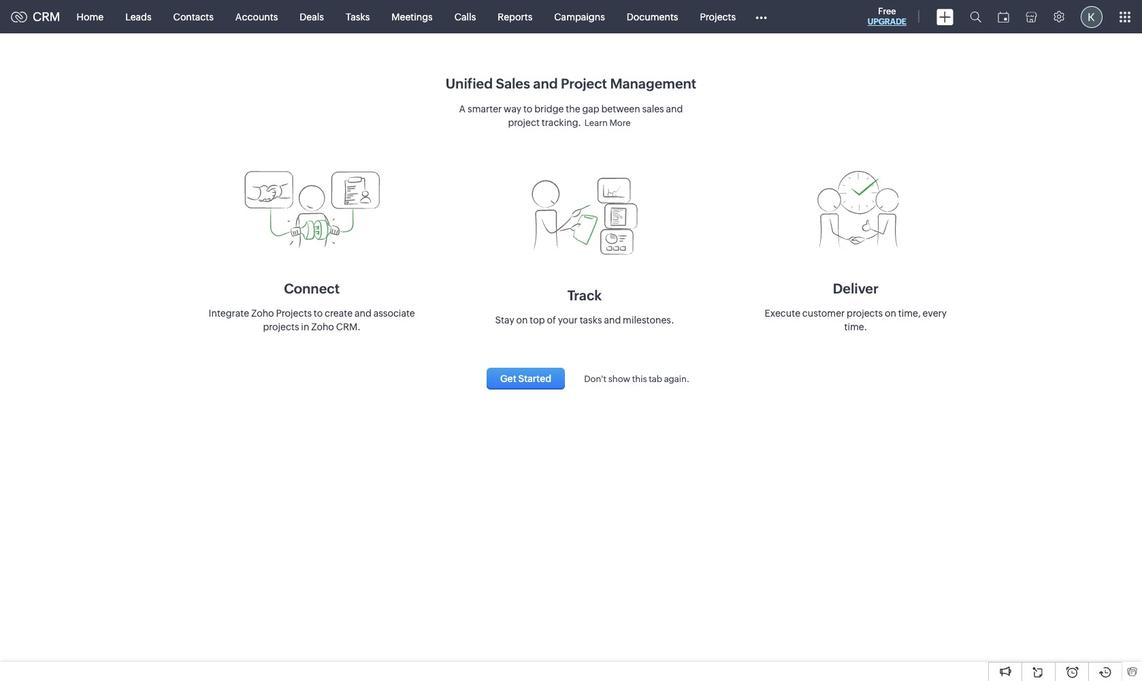 Task type: vqa. For each thing, say whether or not it's contained in the screenshot.
field
no



Task type: locate. For each thing, give the bounding box(es) containing it.
contacts link
[[162, 0, 225, 33]]

to for unified sales and project management
[[524, 104, 533, 114]]

projects inside integrate zoho projects to create and associate projects in zoho crm.
[[276, 307, 312, 318]]

in
[[301, 321, 309, 332]]

on left the time,
[[885, 307, 897, 318]]

sales
[[643, 104, 664, 114]]

1 vertical spatial zoho
[[311, 321, 334, 332]]

and up crm.
[[355, 307, 372, 318]]

connect
[[284, 280, 340, 296]]

crm
[[33, 10, 60, 24]]

again.
[[664, 374, 690, 384]]

1 horizontal spatial projects
[[847, 307, 883, 318]]

associate
[[374, 307, 415, 318]]

calls link
[[444, 0, 487, 33]]

1 horizontal spatial on
[[885, 307, 897, 318]]

to for connect
[[314, 307, 323, 318]]

Other Modules field
[[747, 6, 776, 28]]

and right sales
[[666, 104, 683, 114]]

deals link
[[289, 0, 335, 33]]

0 horizontal spatial projects
[[263, 321, 299, 332]]

your
[[558, 314, 578, 325]]

execute customer projects on time, every time.
[[765, 307, 947, 332]]

projects left in in the top left of the page
[[263, 321, 299, 332]]

0 horizontal spatial projects
[[276, 307, 312, 318]]

get started
[[501, 373, 552, 384]]

way
[[504, 104, 522, 114]]

project
[[508, 117, 540, 128]]

to up project
[[524, 104, 533, 114]]

to inside integrate zoho projects to create and associate projects in zoho crm.
[[314, 307, 323, 318]]

0 vertical spatial to
[[524, 104, 533, 114]]

calls
[[455, 11, 476, 22]]

profile image
[[1081, 6, 1103, 28]]

0 vertical spatial zoho
[[251, 307, 274, 318]]

on
[[885, 307, 897, 318], [517, 314, 528, 325]]

a smarter way to bridge the gap between sales and project tracking.
[[459, 104, 683, 128]]

zoho right integrate
[[251, 307, 274, 318]]

every
[[923, 307, 947, 318]]

this
[[632, 374, 647, 384]]

show
[[609, 374, 631, 384]]

projects inside integrate zoho projects to create and associate projects in zoho crm.
[[263, 321, 299, 332]]

calendar image
[[998, 11, 1010, 22]]

search image
[[970, 11, 982, 22]]

management
[[610, 76, 697, 91]]

projects
[[847, 307, 883, 318], [263, 321, 299, 332]]

reports link
[[487, 0, 544, 33]]

create menu image
[[937, 9, 954, 25]]

get started link
[[487, 367, 565, 389]]

contacts
[[173, 11, 214, 22]]

don't show this tab again. link
[[571, 374, 690, 384]]

0 vertical spatial projects
[[847, 307, 883, 318]]

of
[[547, 314, 556, 325]]

crm.
[[336, 321, 361, 332]]

to
[[524, 104, 533, 114], [314, 307, 323, 318]]

1 horizontal spatial zoho
[[311, 321, 334, 332]]

to inside a smarter way to bridge the gap between sales and project tracking.
[[524, 104, 533, 114]]

1 vertical spatial to
[[314, 307, 323, 318]]

on left top
[[517, 314, 528, 325]]

learn more
[[585, 118, 631, 128]]

1 vertical spatial projects
[[263, 321, 299, 332]]

meetings link
[[381, 0, 444, 33]]

projects up 'time.'
[[847, 307, 883, 318]]

home
[[77, 11, 104, 22]]

learn
[[585, 118, 608, 128]]

zoho
[[251, 307, 274, 318], [311, 321, 334, 332]]

projects left other modules field
[[700, 11, 736, 22]]

leads link
[[115, 0, 162, 33]]

zoho right in in the top left of the page
[[311, 321, 334, 332]]

gap
[[583, 104, 600, 114]]

learn more link
[[581, 114, 634, 131]]

logo image
[[11, 11, 27, 22]]

and
[[533, 76, 558, 91], [666, 104, 683, 114], [355, 307, 372, 318], [604, 314, 621, 325]]

projects up in in the top left of the page
[[276, 307, 312, 318]]

0 horizontal spatial on
[[517, 314, 528, 325]]

tab
[[649, 374, 663, 384]]

accounts link
[[225, 0, 289, 33]]

execute
[[765, 307, 801, 318]]

meetings
[[392, 11, 433, 22]]

unified sales and project management
[[446, 76, 697, 91]]

started
[[519, 373, 552, 384]]

0 horizontal spatial to
[[314, 307, 323, 318]]

unified
[[446, 76, 493, 91]]

track
[[568, 287, 602, 303]]

time.
[[845, 321, 868, 332]]

create
[[325, 307, 353, 318]]

between
[[602, 104, 641, 114]]

1 horizontal spatial to
[[524, 104, 533, 114]]

documents link
[[616, 0, 690, 33]]

projects
[[700, 11, 736, 22], [276, 307, 312, 318]]

stay
[[495, 314, 515, 325]]

to left create
[[314, 307, 323, 318]]

1 vertical spatial projects
[[276, 307, 312, 318]]

tasks link
[[335, 0, 381, 33]]

0 vertical spatial projects
[[700, 11, 736, 22]]

integrate zoho projects to create and associate projects in zoho crm.
[[209, 307, 415, 332]]



Task type: describe. For each thing, give the bounding box(es) containing it.
upgrade
[[868, 17, 907, 27]]

tasks
[[346, 11, 370, 22]]

create menu element
[[929, 0, 962, 33]]

and inside a smarter way to bridge the gap between sales and project tracking.
[[666, 104, 683, 114]]

0 horizontal spatial zoho
[[251, 307, 274, 318]]

profile element
[[1073, 0, 1111, 33]]

accounts
[[236, 11, 278, 22]]

deals
[[300, 11, 324, 22]]

tasks
[[580, 314, 602, 325]]

smarter
[[468, 104, 502, 114]]

search element
[[962, 0, 990, 33]]

documents
[[627, 11, 679, 22]]

don't show this tab again.
[[584, 374, 690, 384]]

time,
[[899, 307, 921, 318]]

bridge
[[535, 104, 564, 114]]

leads
[[125, 11, 152, 22]]

customer
[[803, 307, 845, 318]]

the
[[566, 104, 581, 114]]

and right tasks
[[604, 314, 621, 325]]

1 horizontal spatial projects
[[700, 11, 736, 22]]

free
[[879, 6, 897, 16]]

projects link
[[690, 0, 747, 33]]

integrate
[[209, 307, 249, 318]]

crm link
[[11, 10, 60, 24]]

milestones.
[[623, 314, 675, 325]]

top
[[530, 314, 545, 325]]

reports
[[498, 11, 533, 22]]

get
[[501, 373, 517, 384]]

and up bridge
[[533, 76, 558, 91]]

deliver
[[833, 280, 879, 296]]

tracking.
[[542, 117, 581, 128]]

projects inside execute customer projects on time, every time.
[[847, 307, 883, 318]]

on inside execute customer projects on time, every time.
[[885, 307, 897, 318]]

campaigns
[[555, 11, 605, 22]]

stay on top of your tasks and milestones.
[[495, 314, 675, 325]]

project
[[561, 76, 607, 91]]

free upgrade
[[868, 6, 907, 27]]

sales
[[496, 76, 530, 91]]

more
[[610, 118, 631, 128]]

and inside integrate zoho projects to create and associate projects in zoho crm.
[[355, 307, 372, 318]]

a
[[459, 104, 466, 114]]

home link
[[66, 0, 115, 33]]

campaigns link
[[544, 0, 616, 33]]

don't
[[584, 374, 607, 384]]



